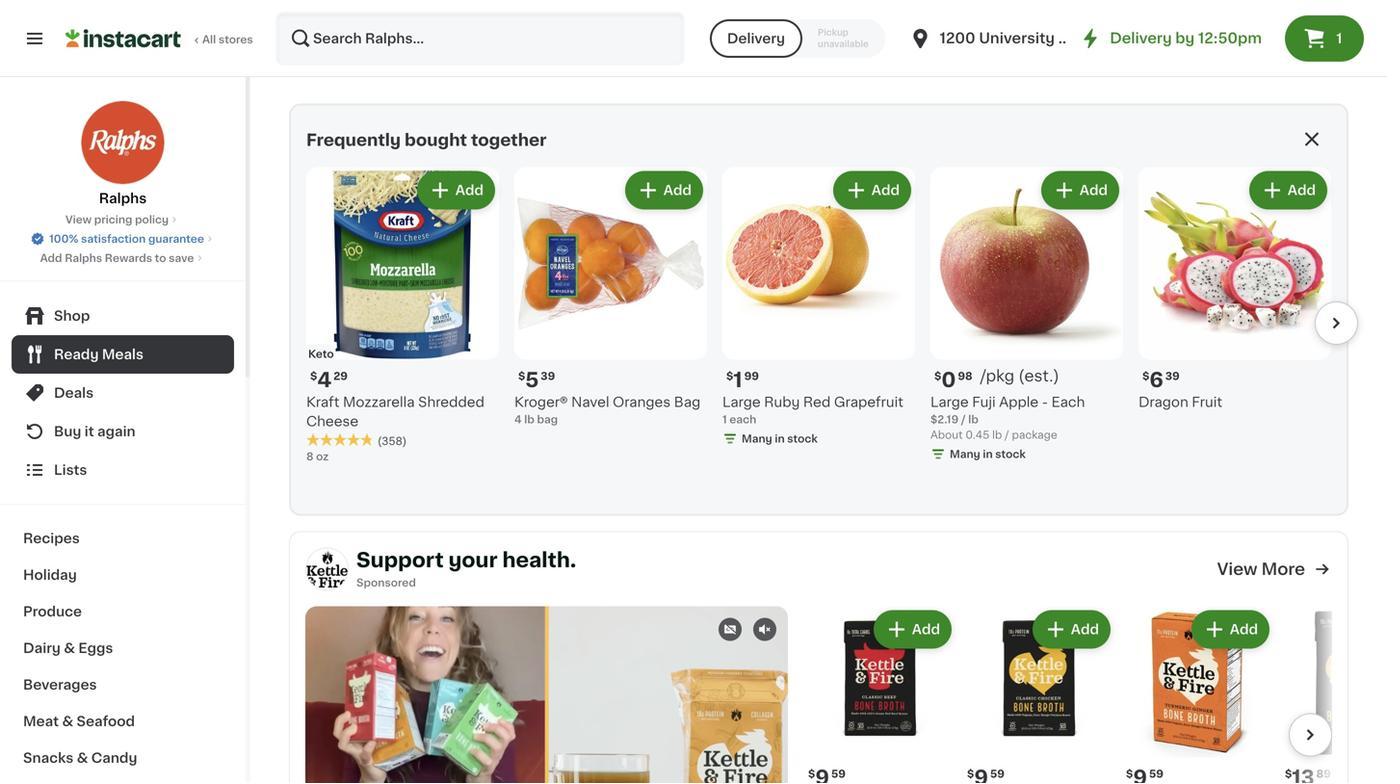 Task type: vqa. For each thing, say whether or not it's contained in the screenshot.
72
no



Task type: describe. For each thing, give the bounding box(es) containing it.
$ inside $ 0 98 /pkg (est.)
[[934, 371, 942, 382]]

99
[[744, 371, 759, 382]]

shop
[[54, 309, 90, 323]]

lists link
[[12, 451, 234, 489]]

/pkg
[[980, 368, 1015, 384]]

meat & seafood link
[[12, 703, 234, 740]]

guarantee
[[148, 234, 204, 244]]

delivery for delivery by 12:50pm
[[1110, 31, 1172, 45]]

0.45
[[966, 430, 990, 440]]

frequently bought together
[[306, 132, 547, 148]]

delivery by 12:50pm link
[[1079, 27, 1262, 50]]

product group containing 0
[[931, 167, 1123, 466]]

together
[[471, 132, 547, 148]]

0 horizontal spatial in
[[775, 434, 785, 444]]

6 inside item carousel region
[[1150, 370, 1164, 390]]

stores
[[219, 34, 253, 45]]

6 inside button
[[934, 22, 941, 33]]

0 vertical spatial /
[[961, 414, 966, 425]]

produce
[[23, 605, 82, 619]]

navel
[[571, 395, 609, 409]]

lists
[[54, 463, 87, 477]]

package
[[1012, 430, 1058, 440]]

5
[[525, 370, 539, 390]]

bag
[[537, 414, 558, 425]]

product group containing 5
[[514, 167, 707, 427]]

ralphs link
[[80, 100, 165, 208]]

again
[[97, 425, 136, 438]]

kroger® navel oranges bag 4 lb bag
[[514, 395, 701, 425]]

snacks & candy link
[[12, 740, 234, 776]]

6 oz button
[[934, 0, 1134, 35]]

0 horizontal spatial stock
[[787, 434, 818, 444]]

ready
[[54, 348, 99, 361]]

grapefruit
[[834, 395, 904, 409]]

2 horizontal spatial lb
[[992, 430, 1002, 440]]

each
[[1052, 395, 1085, 409]]

product group containing 1
[[723, 167, 915, 450]]

$ 0 98 /pkg (est.)
[[934, 368, 1060, 390]]

by
[[1176, 31, 1195, 45]]

12 oz
[[719, 22, 746, 33]]

all
[[202, 34, 216, 45]]

fruit
[[1192, 395, 1223, 409]]

ready meals
[[54, 348, 144, 361]]

& for snacks
[[77, 751, 88, 765]]

12
[[719, 22, 730, 33]]

instacart logo image
[[66, 27, 181, 50]]

(358)
[[378, 436, 407, 447]]

dairy & eggs
[[23, 642, 113, 655]]

holiday
[[23, 568, 77, 582]]

$ 6 39
[[1143, 370, 1180, 390]]

cheese
[[306, 415, 359, 428]]

keto
[[308, 349, 334, 359]]

section containing 4
[[279, 104, 1358, 516]]

it
[[85, 425, 94, 438]]

39 for 5
[[541, 371, 555, 382]]

8 oz
[[306, 451, 329, 462]]

produce link
[[12, 593, 234, 630]]

1 inside button
[[1337, 32, 1342, 45]]

large fuji apple - each $2.19 / lb about 0.45 lb / package
[[931, 395, 1085, 440]]

beverages
[[23, 678, 97, 692]]

deals link
[[12, 374, 234, 412]]

1 vertical spatial 1
[[733, 370, 742, 390]]

1 vertical spatial ralphs
[[65, 253, 102, 263]]

spo
[[356, 577, 378, 588]]

ruby
[[764, 395, 800, 409]]

service type group
[[710, 19, 886, 58]]

buy it again
[[54, 425, 136, 438]]

snacks & candy
[[23, 751, 137, 765]]

fuji
[[972, 395, 996, 409]]

meat
[[23, 715, 59, 728]]

oz for 12 oz
[[733, 22, 746, 33]]

add ralphs rewards to save
[[40, 253, 194, 263]]

support
[[356, 550, 444, 570]]

100%
[[49, 234, 78, 244]]

meat & seafood
[[23, 715, 135, 728]]

nsored
[[378, 577, 416, 588]]

university
[[979, 31, 1055, 45]]

& for meat
[[62, 715, 73, 728]]

eggs
[[78, 642, 113, 655]]

candy
[[91, 751, 137, 765]]

large ruby red grapefruit 1 each
[[723, 395, 904, 425]]

bought
[[405, 132, 467, 148]]

pricing
[[94, 214, 132, 225]]

1 button
[[1285, 15, 1364, 62]]

view pricing policy
[[65, 214, 169, 225]]

shredded
[[418, 395, 485, 409]]

(est.)
[[1019, 368, 1060, 384]]

snacks
[[23, 751, 74, 765]]

1 59 from the left
[[831, 769, 846, 779]]

98
[[958, 371, 973, 382]]

89
[[1317, 769, 1331, 779]]

39 for 6
[[1165, 371, 1180, 382]]

-
[[1042, 395, 1048, 409]]

buy
[[54, 425, 81, 438]]

1 horizontal spatial many in stock
[[950, 449, 1026, 460]]

$ inside $ 1 99
[[726, 371, 733, 382]]

all stores link
[[66, 12, 254, 66]]

11.15 oz button
[[289, 0, 489, 35]]



Task type: locate. For each thing, give the bounding box(es) containing it.
1 vertical spatial many in stock
[[950, 449, 1026, 460]]

2 59 from the left
[[990, 769, 1005, 779]]

1 horizontal spatial view
[[1217, 561, 1258, 578]]

1200
[[940, 31, 976, 45]]

None search field
[[276, 12, 685, 66]]

1
[[1337, 32, 1342, 45], [733, 370, 742, 390], [723, 414, 727, 425]]

0 vertical spatial 1
[[1337, 32, 1342, 45]]

view more
[[1217, 561, 1305, 578]]

all stores
[[202, 34, 253, 45]]

0 vertical spatial many
[[742, 434, 772, 444]]

0 horizontal spatial 6
[[934, 22, 941, 33]]

red
[[803, 395, 831, 409]]

view left the more on the bottom of the page
[[1217, 561, 1258, 578]]

view for view more
[[1217, 561, 1258, 578]]

1 horizontal spatial /
[[1005, 430, 1009, 440]]

in
[[775, 434, 785, 444], [983, 449, 993, 460]]

item carousel region containing 4
[[279, 159, 1358, 506]]

holiday link
[[12, 557, 234, 593]]

1 horizontal spatial 1
[[733, 370, 742, 390]]

3 59 from the left
[[1149, 769, 1164, 779]]

/ right the $2.19
[[961, 414, 966, 425]]

apple
[[999, 395, 1039, 409]]

bag
[[674, 395, 701, 409]]

ralphs inside 'link'
[[99, 192, 147, 205]]

to
[[155, 253, 166, 263]]

0 horizontal spatial /
[[961, 414, 966, 425]]

ralphs up view pricing policy "link"
[[99, 192, 147, 205]]

1 horizontal spatial delivery
[[1110, 31, 1172, 45]]

2 vertical spatial &
[[77, 751, 88, 765]]

1 vertical spatial 4
[[514, 414, 522, 425]]

1 vertical spatial stock
[[995, 449, 1026, 460]]

4 down kroger®
[[514, 414, 522, 425]]

delivery inside button
[[727, 32, 785, 45]]

1 horizontal spatial large
[[931, 395, 969, 409]]

&
[[64, 642, 75, 655], [62, 715, 73, 728], [77, 751, 88, 765]]

product group containing 6
[[1139, 167, 1331, 412]]

6
[[934, 22, 941, 33], [1150, 370, 1164, 390]]

0 vertical spatial item carousel region
[[279, 159, 1358, 506]]

& left candy
[[77, 751, 88, 765]]

2 vertical spatial 1
[[723, 414, 727, 425]]

Search field
[[277, 13, 683, 64]]

recipes
[[23, 532, 80, 545]]

meals
[[102, 348, 144, 361]]

0 horizontal spatial 39
[[541, 371, 555, 382]]

many down each
[[742, 434, 772, 444]]

$ inside $ 4 29
[[310, 371, 317, 382]]

0 horizontal spatial many
[[742, 434, 772, 444]]

view up 100%
[[65, 214, 92, 225]]

rewards
[[105, 253, 152, 263]]

$ 4 29
[[310, 370, 348, 390]]

ave
[[1059, 31, 1086, 45]]

kroger®
[[514, 395, 568, 409]]

large for fuji
[[931, 395, 969, 409]]

0 horizontal spatial large
[[723, 395, 761, 409]]

ready meals link
[[12, 335, 234, 374]]

1200 university ave
[[940, 31, 1086, 45]]

large inside large ruby red grapefruit 1 each
[[723, 395, 761, 409]]

4 inside kroger® navel oranges bag 4 lb bag
[[514, 414, 522, 425]]

0 vertical spatial many in stock
[[742, 434, 818, 444]]

oz for 12.8 oz
[[1174, 22, 1186, 33]]

mozzarella
[[343, 395, 415, 409]]

each
[[730, 414, 757, 425]]

12.8 oz
[[1149, 22, 1186, 33]]

ralphs logo image
[[80, 100, 165, 185]]

$ inside $ 5 39
[[518, 371, 525, 382]]

1 horizontal spatial 59
[[990, 769, 1005, 779]]

oz for 8 oz
[[316, 451, 329, 462]]

lb inside kroger® navel oranges bag 4 lb bag
[[524, 414, 535, 425]]

11.15 oz
[[289, 22, 327, 33]]

$ 1 99
[[726, 370, 759, 390]]

in down 0.45
[[983, 449, 993, 460]]

kraft mozzarella shredded cheese
[[306, 395, 485, 428]]

product group containing 4
[[306, 167, 499, 464]]

4
[[317, 370, 332, 390], [514, 414, 522, 425]]

1 horizontal spatial lb
[[968, 414, 979, 425]]

oz right 12 at the right top of the page
[[733, 22, 746, 33]]

& right meat
[[62, 715, 73, 728]]

0 horizontal spatial 1
[[723, 414, 727, 425]]

item carousel region containing add
[[788, 606, 1387, 783]]

large for ruby
[[723, 395, 761, 409]]

stock down package
[[995, 449, 1026, 460]]

0 horizontal spatial 59
[[831, 769, 846, 779]]

view
[[65, 214, 92, 225], [1217, 561, 1258, 578]]

oz right 8 on the left bottom
[[316, 451, 329, 462]]

0 horizontal spatial view
[[65, 214, 92, 225]]

many in stock down the ruby
[[742, 434, 818, 444]]

1 horizontal spatial many
[[950, 449, 980, 460]]

view for view pricing policy
[[65, 214, 92, 225]]

0 vertical spatial 4
[[317, 370, 332, 390]]

/ left package
[[1005, 430, 1009, 440]]

add
[[455, 184, 484, 197], [664, 184, 692, 197], [872, 184, 900, 197], [1080, 184, 1108, 197], [1288, 184, 1316, 197], [40, 253, 62, 263], [912, 623, 940, 636], [1071, 623, 1099, 636], [1230, 623, 1258, 636]]

0 vertical spatial ralphs
[[99, 192, 147, 205]]

39
[[541, 371, 555, 382], [1165, 371, 1180, 382]]

oranges
[[613, 395, 671, 409]]

39 inside $ 5 39
[[541, 371, 555, 382]]

deals
[[54, 386, 94, 400]]

1 39 from the left
[[541, 371, 555, 382]]

6 up dragon
[[1150, 370, 1164, 390]]

12.8 oz button
[[1149, 0, 1349, 35]]

$ inside $ 6 39
[[1143, 371, 1150, 382]]

delivery
[[1110, 31, 1172, 45], [727, 32, 785, 45]]

product group
[[306, 167, 499, 464], [514, 167, 707, 427], [723, 167, 915, 450], [931, 167, 1123, 466], [1139, 167, 1331, 412], [804, 606, 956, 783], [963, 606, 1115, 783], [1122, 606, 1274, 783]]

0 vertical spatial stock
[[787, 434, 818, 444]]

& left eggs
[[64, 642, 75, 655]]

in down the ruby
[[775, 434, 785, 444]]

shop link
[[12, 297, 234, 335]]

oz right 11.15
[[315, 22, 327, 33]]

6 oz
[[934, 22, 957, 33]]

6 left university
[[934, 22, 941, 33]]

delivery for delivery
[[727, 32, 785, 45]]

1 vertical spatial item carousel region
[[788, 606, 1387, 783]]

& for dairy
[[64, 642, 75, 655]]

1 inside large ruby red grapefruit 1 each
[[723, 414, 727, 425]]

ralphs
[[99, 192, 147, 205], [65, 253, 102, 263]]

dairy & eggs link
[[12, 630, 234, 667]]

$0.98 per package (estimated) element
[[931, 368, 1123, 393]]

0 horizontal spatial 4
[[317, 370, 332, 390]]

lb left bag
[[524, 414, 535, 425]]

oz for 6 oz
[[944, 22, 957, 33]]

1 horizontal spatial in
[[983, 449, 993, 460]]

0 horizontal spatial many in stock
[[742, 434, 818, 444]]

2 horizontal spatial 1
[[1337, 32, 1342, 45]]

2 horizontal spatial 59
[[1149, 769, 1164, 779]]

1 horizontal spatial 4
[[514, 414, 522, 425]]

1 horizontal spatial 6
[[1150, 370, 1164, 390]]

4 left 29
[[317, 370, 332, 390]]

39 right 5
[[541, 371, 555, 382]]

/
[[961, 414, 966, 425], [1005, 430, 1009, 440]]

100% satisfaction guarantee button
[[30, 227, 216, 247]]

oz for 11.15 oz
[[315, 22, 327, 33]]

delivery button
[[710, 19, 803, 58]]

lb
[[524, 414, 535, 425], [968, 414, 979, 425], [992, 430, 1002, 440]]

1 vertical spatial many
[[950, 449, 980, 460]]

beverages link
[[12, 667, 234, 703]]

many down 0.45
[[950, 449, 980, 460]]

oz left university
[[944, 22, 957, 33]]

frequently
[[306, 132, 401, 148]]

lb right 0.45
[[992, 430, 1002, 440]]

$ 5 39
[[518, 370, 555, 390]]

large
[[723, 395, 761, 409], [931, 395, 969, 409]]

12:50pm
[[1198, 31, 1262, 45]]

59
[[831, 769, 846, 779], [990, 769, 1005, 779], [1149, 769, 1164, 779]]

lb up 0.45
[[968, 414, 979, 425]]

policy
[[135, 214, 169, 225]]

large up the $2.19
[[931, 395, 969, 409]]

ready meals button
[[12, 335, 234, 374]]

stock down large ruby red grapefruit 1 each
[[787, 434, 818, 444]]

1200 university ave button
[[909, 12, 1086, 66]]

about
[[931, 430, 963, 440]]

kettle & fire broth image
[[305, 548, 349, 591]]

1 vertical spatial 6
[[1150, 370, 1164, 390]]

0 horizontal spatial lb
[[524, 414, 535, 425]]

0 horizontal spatial delivery
[[727, 32, 785, 45]]

many in stock down 0.45
[[950, 449, 1026, 460]]

buy it again link
[[12, 412, 234, 451]]

item carousel region
[[279, 159, 1358, 506], [788, 606, 1387, 783]]

view pricing policy link
[[65, 212, 180, 227]]

1 horizontal spatial stock
[[995, 449, 1026, 460]]

8
[[306, 451, 314, 462]]

many
[[742, 434, 772, 444], [950, 449, 980, 460]]

39 up dragon fruit
[[1165, 371, 1180, 382]]

1 vertical spatial view
[[1217, 561, 1258, 578]]

section
[[279, 104, 1358, 516]]

11.15
[[289, 22, 312, 33]]

0 vertical spatial 6
[[934, 22, 941, 33]]

0 vertical spatial view
[[65, 214, 92, 225]]

1 vertical spatial /
[[1005, 430, 1009, 440]]

1 vertical spatial &
[[62, 715, 73, 728]]

large up each
[[723, 395, 761, 409]]

29
[[334, 371, 348, 382]]

1 vertical spatial in
[[983, 449, 993, 460]]

ralphs down 100%
[[65, 253, 102, 263]]

kraft
[[306, 395, 340, 409]]

add ralphs rewards to save link
[[40, 250, 206, 266]]

dragon
[[1139, 395, 1189, 409]]

1 large from the left
[[723, 395, 761, 409]]

seafood
[[77, 715, 135, 728]]

0 vertical spatial in
[[775, 434, 785, 444]]

dairy
[[23, 642, 61, 655]]

2 39 from the left
[[1165, 371, 1180, 382]]

stock
[[787, 434, 818, 444], [995, 449, 1026, 460]]

large inside large fuji apple - each $2.19 / lb about 0.45 lb / package
[[931, 395, 969, 409]]

view inside "link"
[[65, 214, 92, 225]]

39 inside $ 6 39
[[1165, 371, 1180, 382]]

health.
[[502, 550, 576, 570]]

0 vertical spatial &
[[64, 642, 75, 655]]

oz right 12.8
[[1174, 22, 1186, 33]]

1 horizontal spatial 39
[[1165, 371, 1180, 382]]

2 large from the left
[[931, 395, 969, 409]]



